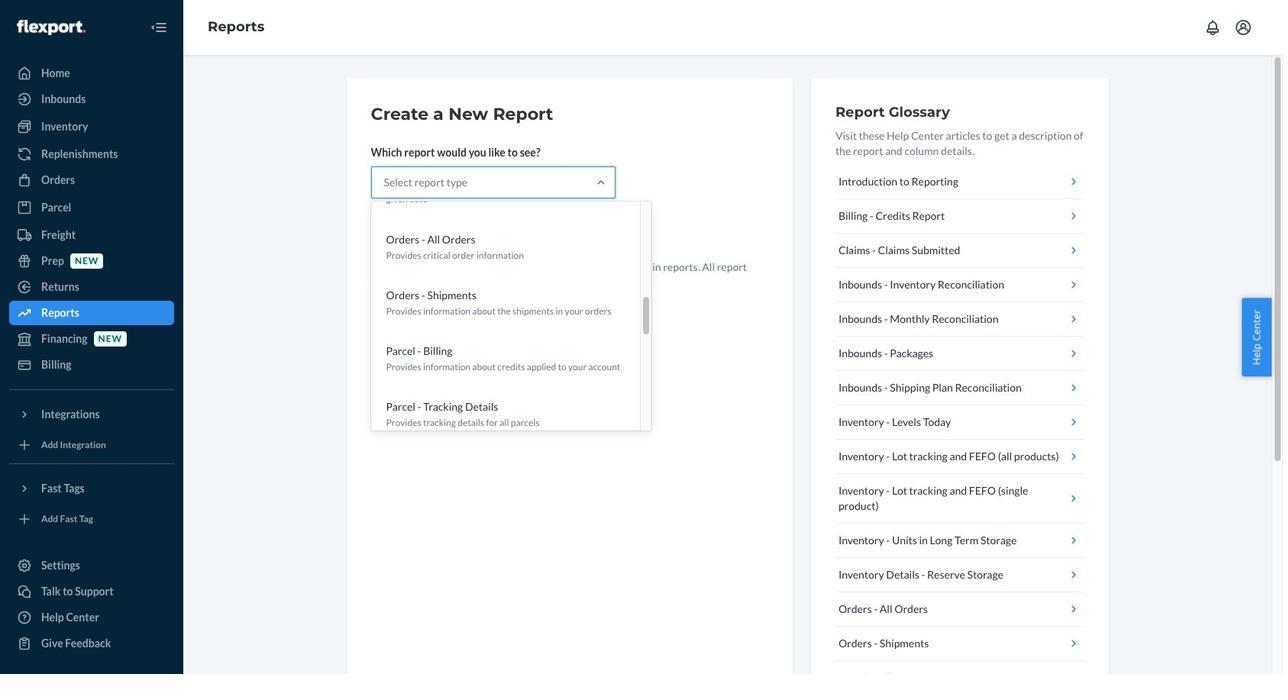 Task type: locate. For each thing, give the bounding box(es) containing it.
close navigation image
[[150, 18, 168, 37]]

flexport logo image
[[17, 20, 85, 35]]

open notifications image
[[1204, 18, 1222, 37]]



Task type: vqa. For each thing, say whether or not it's contained in the screenshot.
Close Navigation Image
yes



Task type: describe. For each thing, give the bounding box(es) containing it.
open account menu image
[[1235, 18, 1253, 37]]



